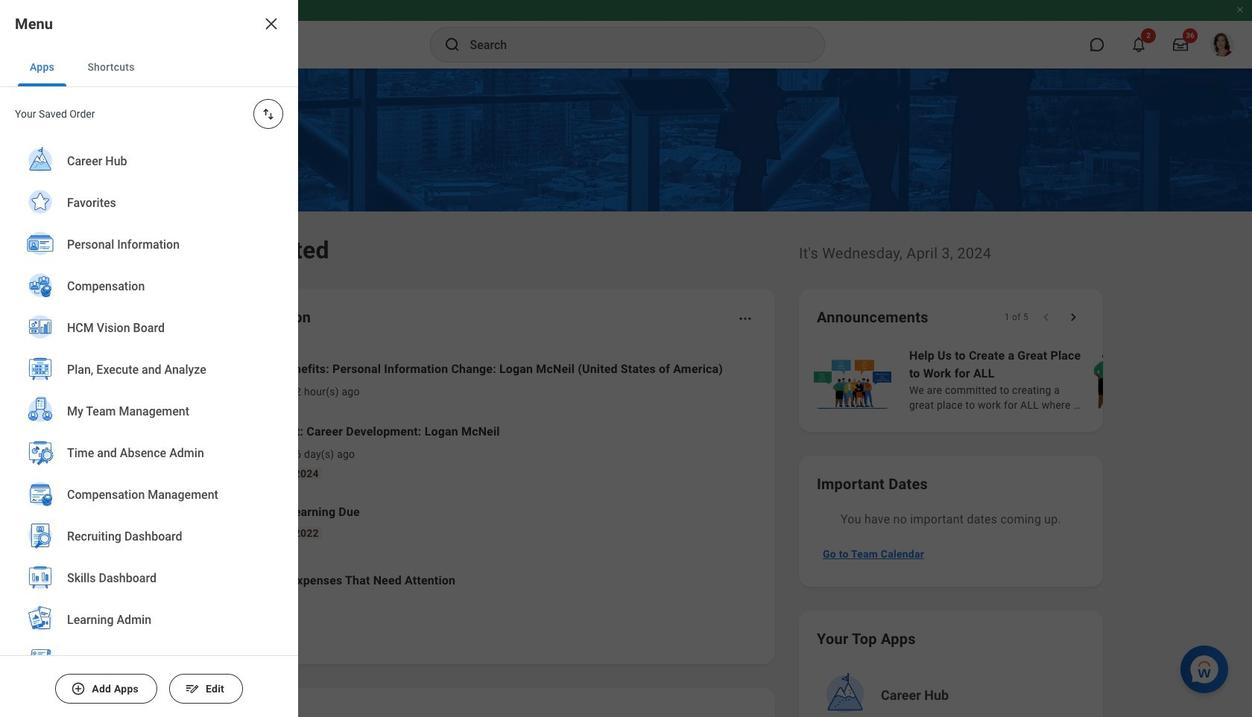 Task type: describe. For each thing, give the bounding box(es) containing it.
global navigation dialog
[[0, 0, 298, 718]]

sort image
[[261, 107, 276, 121]]

text edit image
[[185, 682, 200, 697]]

chevron left small image
[[1039, 310, 1054, 325]]

profile logan mcneil element
[[1201, 28, 1243, 61]]

search image
[[443, 36, 461, 54]]

inbox image
[[189, 369, 211, 391]]

inbox large image
[[1173, 37, 1188, 52]]



Task type: vqa. For each thing, say whether or not it's contained in the screenshot.
status
yes



Task type: locate. For each thing, give the bounding box(es) containing it.
notifications large image
[[1131, 37, 1146, 52]]

status
[[1004, 312, 1028, 323]]

banner
[[0, 0, 1252, 69]]

list
[[0, 141, 298, 718], [811, 346, 1252, 414], [167, 349, 757, 611]]

main content
[[0, 69, 1252, 718]]

inbox image
[[189, 440, 211, 463]]

plus circle image
[[71, 682, 86, 697]]

x image
[[262, 15, 280, 33]]

chevron right small image
[[1066, 310, 1081, 325]]

tab list
[[0, 48, 298, 87]]

close environment banner image
[[1236, 5, 1245, 14]]



